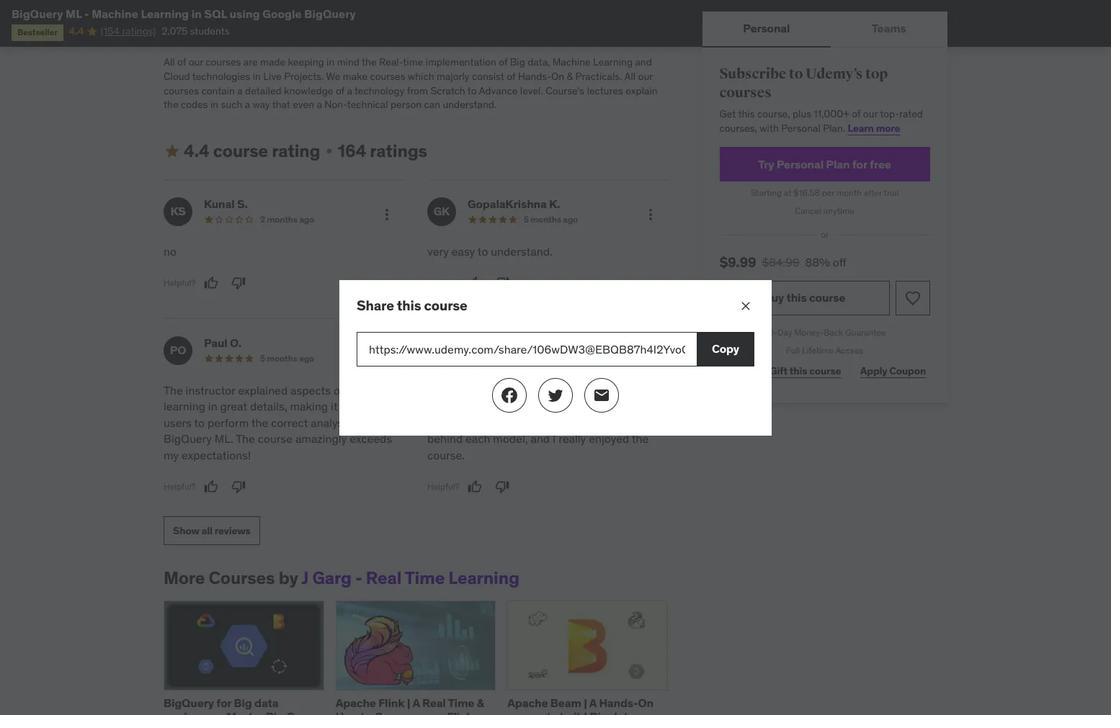Task type: describe. For each thing, give the bounding box(es) containing it.
contain
[[201, 84, 235, 97]]

the up make
[[362, 56, 377, 69]]

engineers
[[164, 710, 217, 716]]

months for s.
[[267, 214, 298, 225]]

medium image down 10 months ago
[[547, 387, 564, 404]]

164 ratings
[[338, 140, 427, 162]]

my
[[164, 448, 179, 462]]

2 vertical spatial the
[[236, 432, 255, 446]]

full
[[787, 345, 800, 356]]

ml.
[[215, 432, 233, 446]]

consist
[[472, 70, 504, 83]]

course inside the instructor explained aspects of machine learning in great details, making it easy for users to perform the correct analyses using bigquery ml. the course amazingly exceeds my expectations!
[[258, 432, 293, 446]]

reviews
[[215, 524, 250, 537]]

hands- inside apache flink | a real time & hands-on course on flink
[[336, 710, 374, 716]]

courses
[[209, 567, 275, 589]]

mark review by paul o. as helpful image
[[204, 480, 218, 494]]

$16.58
[[794, 188, 820, 198]]

instructor
[[186, 383, 235, 398]]

behind
[[427, 432, 463, 446]]

0 vertical spatial learning
[[141, 6, 189, 21]]

plan
[[826, 157, 850, 171]]

0 horizontal spatial -
[[84, 6, 89, 21]]

live
[[263, 70, 282, 83]]

0 vertical spatial real
[[366, 567, 402, 589]]

all inside button
[[202, 524, 212, 537]]

5 months ago for aspects
[[260, 353, 314, 364]]

build
[[560, 710, 587, 716]]

beam
[[550, 696, 581, 710]]

time
[[403, 56, 423, 69]]

o.
[[230, 336, 241, 350]]

bigquery right the google
[[304, 6, 356, 21]]

practicals.
[[575, 70, 622, 83]]

on inside apache beam | a hands-on course to build big dat
[[638, 696, 653, 710]]

buy this course button
[[720, 281, 890, 316]]

course, for with
[[758, 108, 790, 121]]

back
[[824, 327, 844, 338]]

buy this course
[[764, 291, 846, 305]]

learn more
[[848, 122, 901, 135]]

get
[[720, 108, 736, 121]]

more courses by j garg - real time learning
[[164, 567, 519, 589]]

students
[[190, 25, 230, 38]]

big inside apache beam | a hands-on course to build big dat
[[590, 710, 608, 716]]

a down the knowledge of
[[317, 98, 322, 111]]

medium image down codes
[[164, 143, 181, 160]]

data
[[254, 696, 279, 710]]

way inside a complete course, it explains all the different models that bigquery ml offer, the professor explains in a superficial way the mathematics behind each model, and i really enjoyed the course.
[[549, 416, 569, 430]]

2 vertical spatial personal
[[777, 157, 824, 171]]

2,075
[[162, 25, 188, 38]]

4.4 for 4.4
[[69, 25, 84, 38]]

for inside bigquery for big data engineers - master big quer
[[216, 696, 231, 710]]

machine inside all of our courses are made keeping in mind the real-time implementation of big data, machine learning and cloud technologies in live projects. we make courses which majorly consist of hands-on & practicals. all our courses contain a detailed knowledge of a technology from scratch to advance level. course's lectures explain the codes in such a way that even a non-technical person can understand.
[[552, 56, 591, 69]]

of up 'advance'
[[507, 70, 515, 83]]

made
[[260, 56, 285, 69]]

- for bigquery for big data engineers - master big quer
[[219, 710, 224, 716]]

30-
[[764, 327, 778, 338]]

apache beam | a hands-on course to build big dat
[[508, 696, 653, 716]]

& inside apache flink | a real time & hands-on course on flink
[[477, 696, 484, 710]]

bigquery for big data engineers - master big quer link
[[164, 696, 320, 716]]

understand. inside all of our courses are made keeping in mind the real-time implementation of big data, machine learning and cloud technologies in live projects. we make courses which majorly consist of hands-on & practicals. all our courses contain a detailed knowledge of a technology from scratch to advance level. course's lectures explain the codes in such a way that even a non-technical person can understand.
[[443, 98, 497, 111]]

mark review by jairo wilmer garcia m. as unhelpful image
[[495, 480, 509, 494]]

to inside apache beam | a hands-on course to build big dat
[[546, 710, 558, 716]]

4.4 course rating
[[184, 140, 320, 162]]

a technology
[[347, 84, 405, 97]]

our inside the get this course, plus 11,000+ of our top-rated courses, with personal plan.
[[863, 108, 878, 121]]

jairo wilmer garcia m.
[[468, 336, 586, 350]]

1 vertical spatial understand.
[[491, 244, 552, 258]]

kunal
[[204, 196, 235, 211]]

anytime
[[824, 206, 855, 216]]

ago for jairo wilmer garcia m.
[[567, 353, 582, 364]]

big right master
[[266, 710, 284, 716]]

knowledge of
[[284, 84, 344, 97]]

wilmer
[[495, 336, 533, 350]]

bigquery inside bigquery for big data engineers - master big quer
[[164, 696, 214, 710]]

courses,
[[720, 122, 758, 135]]

technical
[[347, 98, 388, 111]]

show all reviews button
[[164, 517, 260, 545]]

analyses
[[311, 416, 355, 430]]

1 vertical spatial xsmall image
[[323, 146, 335, 157]]

share this course
[[357, 297, 467, 314]]

apache for hands-
[[336, 696, 376, 710]]

trial
[[884, 188, 899, 198]]

master
[[226, 710, 263, 716]]

lifetime
[[802, 345, 834, 356]]

in inside the instructor explained aspects of machine learning in great details, making it easy for users to perform the correct analyses using bigquery ml. the course amazingly exceeds my expectations!
[[208, 399, 217, 414]]

0 vertical spatial all
[[164, 56, 175, 69]]

non-
[[324, 98, 347, 111]]

of up cloud
[[177, 56, 186, 69]]

hands- inside apache beam | a hands-on course to build big dat
[[599, 696, 638, 710]]

are
[[243, 56, 258, 69]]

the instructor explained aspects of machine learning in great details, making it easy for users to perform the correct analyses using bigquery ml. the course amazingly exceeds my expectations!
[[164, 383, 392, 462]]

1 horizontal spatial flink
[[447, 710, 473, 716]]

the up really
[[572, 416, 589, 430]]

on inside all of our courses are made keeping in mind the real-time implementation of big data, machine learning and cloud technologies in live projects. we make courses which majorly consist of hands-on & practicals. all our courses contain a detailed knowledge of a technology from scratch to advance level. course's lectures explain the codes in such a way that even a non-technical person can understand.
[[551, 70, 564, 83]]

explained
[[238, 383, 288, 398]]

paul o.
[[204, 336, 241, 350]]

(164
[[101, 25, 120, 38]]

helpful? for very easy to understand.
[[427, 277, 459, 288]]

this for share
[[397, 297, 421, 314]]

none text field inside share this course "dialog"
[[357, 332, 697, 366]]

of up consist
[[499, 56, 508, 69]]

bigquery inside a complete course, it explains all the different models that bigquery ml offer, the professor explains in a superficial way the mathematics behind each model, and i really enjoyed the course.
[[491, 399, 539, 414]]

it inside a complete course, it explains all the different models that bigquery ml offer, the professor explains in a superficial way the mathematics behind each model, and i really enjoyed the course.
[[529, 383, 535, 398]]

advance
[[479, 84, 518, 97]]

person
[[391, 98, 422, 111]]

0 vertical spatial using
[[229, 6, 260, 21]]

the down mathematics
[[632, 432, 649, 446]]

ago for kunal s.
[[299, 214, 314, 225]]

apache for to
[[508, 696, 548, 710]]

(164 ratings)
[[101, 25, 156, 38]]

5 months ago for understand.
[[524, 214, 578, 225]]

cloud
[[164, 70, 190, 83]]

bigquery for big data engineers - master big quer
[[164, 696, 319, 716]]

months for o.
[[267, 353, 297, 364]]

more
[[876, 122, 901, 135]]

49,496
[[279, 6, 311, 19]]

per
[[822, 188, 835, 198]]

0 horizontal spatial time
[[405, 567, 445, 589]]

months for wilmer
[[535, 353, 565, 364]]

enjoyed
[[589, 432, 629, 446]]

months for k.
[[531, 214, 561, 225]]

very easy to understand.
[[427, 244, 552, 258]]

in down contain
[[210, 98, 219, 111]]

it inside the instructor explained aspects of machine learning in great details, making it easy for users to perform the correct analyses using bigquery ml. the course amazingly exceeds my expectations!
[[331, 399, 338, 414]]

rating
[[272, 140, 320, 162]]

bigquery up bestseller
[[12, 6, 63, 21]]

to inside the instructor explained aspects of machine learning in great details, making it easy for users to perform the correct analyses using bigquery ml. the course amazingly exceeds my expectations!
[[194, 416, 205, 430]]

1 vertical spatial our
[[638, 70, 653, 83]]

correct
[[271, 416, 308, 430]]

great
[[220, 399, 247, 414]]

share for share this course
[[357, 297, 394, 314]]

5 for k.
[[524, 214, 529, 225]]

offer,
[[557, 399, 583, 414]]

course down the such
[[213, 140, 268, 162]]

free
[[870, 157, 892, 171]]

s.
[[237, 196, 248, 211]]

j garg - real time learning link
[[301, 567, 519, 589]]

tab list containing personal
[[703, 12, 948, 48]]

udemy's
[[806, 65, 863, 83]]

buy
[[764, 291, 784, 305]]

medium image right offer,
[[593, 387, 610, 404]]

gk
[[434, 204, 450, 218]]

ml
[[542, 399, 554, 414]]

time inside apache flink | a real time & hands-on course on flink
[[448, 696, 474, 710]]

way inside all of our courses are made keeping in mind the real-time implementation of big data, machine learning and cloud technologies in live projects. we make courses which majorly consist of hands-on & practicals. all our courses contain a detailed knowledge of a technology from scratch to advance level. course's lectures explain the codes in such a way that even a non-technical person can understand.
[[252, 98, 270, 111]]

the left codes
[[164, 98, 178, 111]]

lectures
[[587, 84, 623, 97]]

starting at $16.58 per month after trial cancel anytime
[[751, 188, 899, 216]]

a inside a complete course, it explains all the different models that bigquery ml offer, the professor explains in a superficial way the mathematics behind each model, and i really enjoyed the course.
[[484, 416, 490, 430]]

wishlist image
[[904, 290, 922, 307]]

real inside apache flink | a real time & hands-on course on flink
[[422, 696, 446, 710]]

that inside all of our courses are made keeping in mind the real-time implementation of big data, machine learning and cloud technologies in live projects. we make courses which majorly consist of hands-on & practicals. all our courses contain a detailed knowledge of a technology from scratch to advance level. course's lectures explain the codes in such a way that even a non-technical person can understand.
[[272, 98, 290, 111]]

the inside a complete course, it explains all the different models that bigquery ml offer, the professor explains in a superficial way the mathematics behind each model, and i really enjoyed the course.
[[586, 399, 605, 414]]



Task type: locate. For each thing, give the bounding box(es) containing it.
course left "on"
[[392, 710, 429, 716]]

months down the k.
[[531, 214, 561, 225]]

rated
[[900, 108, 923, 121]]

None text field
[[357, 332, 697, 366]]

personal down plus
[[782, 122, 821, 135]]

personal up 'subscribe'
[[743, 21, 790, 36]]

2 horizontal spatial our
[[863, 108, 878, 121]]

helpful? for a complete course, it explains all the different models that bigquery ml offer, the professor explains in a superficial way the mathematics behind each model, and i really enjoyed the course.
[[427, 481, 459, 492]]

2 horizontal spatial on
[[638, 696, 653, 710]]

| inside apache beam | a hands-on course to build big dat
[[584, 696, 587, 710]]

to down consist
[[467, 84, 477, 97]]

course down correct
[[258, 432, 293, 446]]

0 vertical spatial for
[[853, 157, 868, 171]]

1 horizontal spatial learning
[[448, 567, 519, 589]]

| right beam
[[584, 696, 587, 710]]

explains up offer,
[[538, 383, 580, 398]]

1 horizontal spatial easy
[[452, 244, 475, 258]]

in up 2,075 students
[[191, 6, 202, 21]]

for left free
[[853, 157, 868, 171]]

0 vertical spatial 5 months ago
[[524, 214, 578, 225]]

students
[[314, 6, 355, 19]]

1 vertical spatial for
[[367, 399, 381, 414]]

4.4 down the ml
[[69, 25, 84, 38]]

teams
[[872, 21, 907, 36]]

subscribe to udemy's top courses
[[720, 65, 888, 101]]

coupon
[[890, 365, 926, 378]]

1 horizontal spatial the
[[236, 432, 255, 446]]

0 vertical spatial that
[[272, 98, 290, 111]]

0 horizontal spatial using
[[229, 6, 260, 21]]

0 vertical spatial and
[[635, 56, 652, 69]]

mark review by gopalakrishna k. as helpful image
[[467, 276, 482, 290]]

| for flink
[[407, 696, 410, 710]]

each
[[465, 432, 490, 446]]

1 vertical spatial machine
[[552, 56, 591, 69]]

0 vertical spatial -
[[84, 6, 89, 21]]

course inside "dialog"
[[424, 297, 467, 314]]

courses inside subscribe to udemy's top courses
[[720, 83, 772, 101]]

sql
[[204, 6, 227, 21]]

course, for bigquery
[[488, 383, 526, 398]]

a inside apache beam | a hands-on course to build big dat
[[589, 696, 597, 710]]

mark review by gopalakrishna k. as unhelpful image
[[495, 276, 509, 290]]

0 horizontal spatial easy
[[340, 399, 364, 414]]

4.4
[[69, 25, 84, 38], [184, 140, 209, 162]]

bestseller
[[17, 27, 57, 38]]

apache inside apache beam | a hands-on course to build big dat
[[508, 696, 548, 710]]

this for gift
[[790, 365, 808, 378]]

mark review by jairo wilmer garcia m. as helpful image
[[467, 480, 482, 494]]

course down mark review by gopalakrishna k. as helpful icon
[[424, 297, 467, 314]]

big right 'build'
[[590, 710, 608, 716]]

this
[[739, 108, 755, 121], [787, 291, 807, 305], [397, 297, 421, 314], [790, 365, 808, 378]]

2 apache from the left
[[508, 696, 548, 710]]

0 vertical spatial time
[[405, 567, 445, 589]]

that down complete
[[468, 399, 488, 414]]

on
[[431, 710, 445, 716]]

helpful? for the instructor explained aspects of machine learning in great details, making it easy for users to perform the correct analyses using bigquery ml. the course amazingly exceeds my expectations!
[[164, 481, 196, 492]]

big left data
[[234, 696, 252, 710]]

2 vertical spatial learning
[[448, 567, 519, 589]]

all up offer,
[[583, 383, 595, 398]]

1 horizontal spatial machine
[[552, 56, 591, 69]]

share for share
[[724, 365, 751, 378]]

way up i
[[549, 416, 569, 430]]

2 | from the left
[[584, 696, 587, 710]]

the right ml.
[[236, 432, 255, 446]]

easy
[[452, 244, 475, 258], [340, 399, 364, 414]]

share this course dialog
[[339, 280, 772, 436]]

$9.99
[[720, 254, 757, 271]]

flink left "on"
[[378, 696, 405, 710]]

to up mark review by gopalakrishna k. as helpful icon
[[478, 244, 488, 258]]

j garg - real time learning image
[[164, 0, 244, 44]]

a inside apache flink | a real time & hands-on course on flink
[[412, 696, 420, 710]]

helpful? for no
[[164, 277, 196, 288]]

of right aspects
[[334, 383, 344, 398]]

this for buy
[[787, 291, 807, 305]]

a inside a complete course, it explains all the different models that bigquery ml offer, the professor explains in a superficial way the mathematics behind each model, and i really enjoyed the course.
[[427, 383, 434, 398]]

0 horizontal spatial &
[[477, 696, 484, 710]]

1 horizontal spatial explains
[[538, 383, 580, 398]]

in down instructor
[[208, 399, 217, 414]]

this inside button
[[787, 291, 807, 305]]

1 vertical spatial 4.4
[[184, 140, 209, 162]]

5 months ago down the k.
[[524, 214, 578, 225]]

1 vertical spatial real
[[422, 696, 446, 710]]

hands-
[[518, 70, 551, 83], [599, 696, 638, 710], [336, 710, 374, 716]]

course inside apache flink | a real time & hands-on course on flink
[[392, 710, 429, 716]]

0 horizontal spatial 5
[[260, 353, 265, 364]]

courses down real-
[[370, 70, 405, 83]]

try personal plan for free
[[759, 157, 892, 171]]

1 horizontal spatial 5
[[524, 214, 529, 225]]

understand. up 'mark review by gopalakrishna k. as unhelpful' image
[[491, 244, 552, 258]]

0 vertical spatial explains
[[538, 383, 580, 398]]

personal inside button
[[743, 21, 790, 36]]

0 horizontal spatial a
[[412, 696, 420, 710]]

88%
[[806, 255, 830, 270]]

course, inside a complete course, it explains all the different models that bigquery ml offer, the professor explains in a superficial way the mathematics behind each model, and i really enjoyed the course.
[[488, 383, 526, 398]]

course's
[[546, 84, 584, 97]]

make
[[343, 70, 368, 83]]

courses up technologies
[[206, 56, 241, 69]]

course, up with
[[758, 108, 790, 121]]

in up we
[[326, 56, 335, 69]]

machine up the (164 at the left of the page
[[92, 6, 138, 21]]

the inside the instructor explained aspects of machine learning in great details, making it easy for users to perform the correct analyses using bigquery ml. the course amazingly exceeds my expectations!
[[251, 416, 268, 430]]

2 months ago
[[260, 214, 314, 225]]

plan.
[[823, 122, 846, 135]]

real
[[366, 567, 402, 589], [422, 696, 446, 710]]

a for course
[[589, 696, 597, 710]]

in inside a complete course, it explains all the different models that bigquery ml offer, the professor explains in a superficial way the mathematics behind each model, and i really enjoyed the course.
[[472, 416, 482, 430]]

and left i
[[531, 432, 550, 446]]

- left master
[[219, 710, 224, 716]]

kunal s.
[[204, 196, 248, 211]]

majorly
[[437, 70, 469, 83]]

easy inside the instructor explained aspects of machine learning in great details, making it easy for users to perform the correct analyses using bigquery ml. the course amazingly exceeds my expectations!
[[340, 399, 364, 414]]

0 horizontal spatial 5 months ago
[[260, 353, 314, 364]]

1 vertical spatial learning
[[593, 56, 633, 69]]

personal up $16.58
[[777, 157, 824, 171]]

| inside apache flink | a real time & hands-on course on flink
[[407, 696, 410, 710]]

on inside apache flink | a real time & hands-on course on flink
[[374, 710, 390, 716]]

0 horizontal spatial hands-
[[336, 710, 374, 716]]

helpful? left "mark review by jairo wilmer garcia m. as helpful" icon
[[427, 481, 459, 492]]

4.4 down codes
[[184, 140, 209, 162]]

2 horizontal spatial for
[[853, 157, 868, 171]]

learning
[[141, 6, 189, 21], [593, 56, 633, 69], [448, 567, 519, 589]]

& right "on"
[[477, 696, 484, 710]]

to
[[789, 65, 803, 83], [467, 84, 477, 97], [478, 244, 488, 258], [194, 416, 205, 430], [546, 710, 558, 716]]

using
[[229, 6, 260, 21], [358, 416, 386, 430]]

medium image up superficial
[[501, 387, 518, 404]]

or
[[821, 229, 829, 240]]

even
[[293, 98, 314, 111]]

guarantee
[[846, 327, 886, 338]]

2 horizontal spatial hands-
[[599, 696, 638, 710]]

the up learning
[[164, 383, 183, 398]]

k.
[[549, 196, 560, 211]]

0 vertical spatial it
[[529, 383, 535, 398]]

0 vertical spatial course,
[[758, 108, 790, 121]]

bigquery inside the instructor explained aspects of machine learning in great details, making it easy for users to perform the correct analyses using bigquery ml. the course amazingly exceeds my expectations!
[[164, 432, 212, 446]]

0 vertical spatial personal
[[743, 21, 790, 36]]

learn
[[848, 122, 874, 135]]

0 horizontal spatial explains
[[427, 416, 469, 430]]

1 horizontal spatial time
[[448, 696, 474, 710]]

2 horizontal spatial a
[[589, 696, 597, 710]]

& inside all of our courses are made keeping in mind the real-time implementation of big data, machine learning and cloud technologies in live projects. we make courses which majorly consist of hands-on & practicals. all our courses contain a detailed knowledge of a technology from scratch to advance level. course's lectures explain the codes in such a way that even a non-technical person can understand.
[[567, 70, 573, 83]]

xsmall image left 49,496
[[256, 6, 267, 20]]

data,
[[528, 56, 550, 69]]

| left "on"
[[407, 696, 410, 710]]

to inside subscribe to udemy's top courses
[[789, 65, 803, 83]]

5 down gopalakrishna k.
[[524, 214, 529, 225]]

- for more courses by j garg - real time learning
[[355, 567, 362, 589]]

mark review by kunal s. as unhelpful image
[[231, 276, 245, 290]]

1 | from the left
[[407, 696, 410, 710]]

apache flink | a real time & hands-on course on flink
[[336, 696, 484, 716]]

1 horizontal spatial course,
[[758, 108, 790, 121]]

this for get
[[739, 108, 755, 121]]

using right sql
[[229, 6, 260, 21]]

2 vertical spatial our
[[863, 108, 878, 121]]

all right show on the bottom of the page
[[202, 524, 212, 537]]

0 horizontal spatial and
[[531, 432, 550, 446]]

0 horizontal spatial our
[[189, 56, 203, 69]]

4.4 for 4.4 course rating
[[184, 140, 209, 162]]

| for beam
[[584, 696, 587, 710]]

1 horizontal spatial 5 months ago
[[524, 214, 578, 225]]

and inside a complete course, it explains all the different models that bigquery ml offer, the professor explains in a superficial way the mathematics behind each model, and i really enjoyed the course.
[[531, 432, 550, 446]]

bigquery up superficial
[[491, 399, 539, 414]]

apply
[[861, 365, 888, 378]]

2 vertical spatial -
[[219, 710, 224, 716]]

0 horizontal spatial the
[[164, 383, 183, 398]]

gopalakrishna
[[468, 196, 547, 211]]

0 horizontal spatial 4.4
[[69, 25, 84, 38]]

jm
[[434, 343, 449, 358]]

5 months ago up aspects
[[260, 353, 314, 364]]

course up back
[[810, 291, 846, 305]]

1 horizontal spatial all
[[583, 383, 595, 398]]

1 vertical spatial explains
[[427, 416, 469, 430]]

0 horizontal spatial apache
[[336, 696, 376, 710]]

that left even
[[272, 98, 290, 111]]

1 horizontal spatial a
[[427, 383, 434, 398]]

1 vertical spatial 5 months ago
[[260, 353, 314, 364]]

copy button
[[697, 332, 754, 366]]

apache beam | a hands-on course to build big dat link
[[508, 696, 653, 716]]

a for &
[[412, 696, 420, 710]]

2 vertical spatial for
[[216, 696, 231, 710]]

0 horizontal spatial course,
[[488, 383, 526, 398]]

0 horizontal spatial all
[[164, 56, 175, 69]]

1 vertical spatial it
[[331, 399, 338, 414]]

1 vertical spatial personal
[[782, 122, 821, 135]]

course, inside the get this course, plus 11,000+ of our top-rated courses, with personal plan.
[[758, 108, 790, 121]]

users
[[164, 416, 192, 430]]

apply coupon
[[861, 365, 926, 378]]

using inside the instructor explained aspects of machine learning in great details, making it easy for users to perform the correct analyses using bigquery ml. the course amazingly exceeds my expectations!
[[358, 416, 386, 430]]

164
[[338, 140, 366, 162]]

we
[[326, 70, 340, 83]]

1 horizontal spatial it
[[529, 383, 535, 398]]

ks
[[170, 204, 186, 218]]

using up exceeds
[[358, 416, 386, 430]]

ago for gopalakrishna k.
[[563, 214, 578, 225]]

ago for paul o.
[[299, 353, 314, 364]]

for
[[853, 157, 868, 171], [367, 399, 381, 414], [216, 696, 231, 710]]

1 horizontal spatial way
[[549, 416, 569, 430]]

personal button
[[703, 12, 831, 46]]

0 horizontal spatial it
[[331, 399, 338, 414]]

way down detailed
[[252, 98, 270, 111]]

1 horizontal spatial all
[[624, 70, 636, 83]]

off
[[833, 255, 847, 270]]

0 vertical spatial 5
[[524, 214, 529, 225]]

a right 'build'
[[589, 696, 597, 710]]

1 vertical spatial -
[[355, 567, 362, 589]]

course inside apache beam | a hands-on course to build big dat
[[508, 710, 544, 716]]

1 vertical spatial 5
[[260, 353, 265, 364]]

0 horizontal spatial flink
[[378, 696, 405, 710]]

personal inside the get this course, plus 11,000+ of our top-rated courses, with personal plan.
[[782, 122, 821, 135]]

machine up course's
[[552, 56, 591, 69]]

show all reviews
[[173, 524, 250, 537]]

30-day money-back guarantee full lifetime access
[[764, 327, 886, 356]]

2 horizontal spatial learning
[[593, 56, 633, 69]]

1 vertical spatial using
[[358, 416, 386, 430]]

teams button
[[831, 12, 948, 46]]

1 horizontal spatial on
[[551, 70, 564, 83]]

0 vertical spatial xsmall image
[[256, 6, 267, 20]]

course inside 'link'
[[810, 365, 842, 378]]

0 horizontal spatial xsmall image
[[256, 6, 267, 20]]

bigquery left master
[[164, 696, 214, 710]]

months up explained
[[267, 353, 297, 364]]

mark review by kunal s. as helpful image
[[204, 276, 218, 290]]

to left udemy's
[[789, 65, 803, 83]]

keeping
[[288, 56, 324, 69]]

1 horizontal spatial and
[[635, 56, 652, 69]]

all up cloud
[[164, 56, 175, 69]]

helpful? left mark review by gopalakrishna k. as helpful icon
[[427, 277, 459, 288]]

medium image
[[164, 143, 181, 160], [501, 387, 518, 404], [547, 387, 564, 404], [593, 387, 610, 404]]

helpful? left mark review by kunal s. as helpful icon
[[164, 277, 196, 288]]

0 vertical spatial way
[[252, 98, 270, 111]]

can
[[424, 98, 440, 111]]

0 horizontal spatial share
[[357, 297, 394, 314]]

implementation
[[426, 56, 496, 69]]

tab list
[[703, 12, 948, 48]]

$84.99
[[762, 255, 800, 270]]

our up learn more
[[863, 108, 878, 121]]

1 horizontal spatial 4.4
[[184, 140, 209, 162]]

1 horizontal spatial our
[[638, 70, 653, 83]]

this inside the get this course, plus 11,000+ of our top-rated courses, with personal plan.
[[739, 108, 755, 121]]

after
[[864, 188, 882, 198]]

0 horizontal spatial machine
[[92, 6, 138, 21]]

real-
[[379, 56, 403, 69]]

all inside a complete course, it explains all the different models that bigquery ml offer, the professor explains in a superficial way the mathematics behind each model, and i really enjoyed the course.
[[583, 383, 595, 398]]

1 vertical spatial and
[[531, 432, 550, 446]]

course left beam
[[508, 710, 544, 716]]

mind
[[337, 56, 360, 69]]

google
[[262, 6, 302, 21]]

such
[[221, 98, 242, 111]]

the right offer,
[[586, 399, 605, 414]]

our up the "explain"
[[638, 70, 653, 83]]

mark review by paul o. as unhelpful image
[[231, 480, 245, 494]]

apply coupon button
[[857, 357, 930, 386]]

it down 10
[[529, 383, 535, 398]]

course, up superficial
[[488, 383, 526, 398]]

a left "on"
[[412, 696, 420, 710]]

0 vertical spatial &
[[567, 70, 573, 83]]

share inside "dialog"
[[357, 297, 394, 314]]

course,
[[758, 108, 790, 121], [488, 383, 526, 398]]

5 for o.
[[260, 353, 265, 364]]

easy right the very
[[452, 244, 475, 258]]

show
[[173, 524, 199, 537]]

the up professor
[[597, 383, 614, 398]]

hands- inside all of our courses are made keeping in mind the real-time implementation of big data, machine learning and cloud technologies in live projects. we make courses which majorly consist of hands-on & practicals. all our courses contain a detailed knowledge of a technology from scratch to advance level. course's lectures explain the codes in such a way that even a non-technical person can understand.
[[518, 70, 551, 83]]

close modal image
[[739, 299, 753, 313]]

a up the such
[[237, 84, 243, 97]]

0 vertical spatial the
[[164, 383, 183, 398]]

a right the such
[[245, 98, 250, 111]]

to left 'build'
[[546, 710, 558, 716]]

the down details,
[[251, 416, 268, 430]]

gift this course link
[[766, 357, 845, 386]]

it up analyses
[[331, 399, 338, 414]]

of inside the instructor explained aspects of machine learning in great details, making it easy for users to perform the correct analyses using bigquery ml. the course amazingly exceeds my expectations!
[[334, 383, 344, 398]]

xsmall image
[[256, 6, 267, 20], [323, 146, 335, 157]]

subscribe
[[720, 65, 787, 83]]

and inside all of our courses are made keeping in mind the real-time implementation of big data, machine learning and cloud technologies in live projects. we make courses which majorly consist of hands-on & practicals. all our courses contain a detailed knowledge of a technology from scratch to advance level. course's lectures explain the codes in such a way that even a non-technical person can understand.
[[635, 56, 652, 69]]

model,
[[493, 432, 528, 446]]

learning inside all of our courses are made keeping in mind the real-time implementation of big data, machine learning and cloud technologies in live projects. we make courses which majorly consist of hands-on & practicals. all our courses contain a detailed knowledge of a technology from scratch to advance level. course's lectures explain the codes in such a way that even a non-technical person can understand.
[[593, 56, 633, 69]]

0 horizontal spatial real
[[366, 567, 402, 589]]

- right garg on the bottom of the page
[[355, 567, 362, 589]]

1 horizontal spatial &
[[567, 70, 573, 83]]

1 apache from the left
[[336, 696, 376, 710]]

courses down cloud
[[164, 84, 199, 97]]

bigquery down the users
[[164, 432, 212, 446]]

day
[[778, 327, 793, 338]]

gift this course
[[770, 365, 842, 378]]

- right the ml
[[84, 6, 89, 21]]

5 months ago
[[524, 214, 578, 225], [260, 353, 314, 364]]

big left data,
[[510, 56, 525, 69]]

cancel
[[795, 206, 822, 216]]

learn more link
[[848, 122, 901, 135]]

0 horizontal spatial way
[[252, 98, 270, 111]]

apache inside apache flink | a real time & hands-on course on flink
[[336, 696, 376, 710]]

1 horizontal spatial apache
[[508, 696, 548, 710]]

share inside button
[[724, 365, 751, 378]]

of up learn
[[852, 108, 861, 121]]

big inside all of our courses are made keeping in mind the real-time implementation of big data, machine learning and cloud technologies in live projects. we make courses which majorly consist of hands-on & practicals. all our courses contain a detailed knowledge of a technology from scratch to advance level. course's lectures explain the codes in such a way that even a non-technical person can understand.
[[510, 56, 525, 69]]

course down lifetime
[[810, 365, 842, 378]]

courses down 'subscribe'
[[720, 83, 772, 101]]

0 vertical spatial 4.4
[[69, 25, 84, 38]]

$9.99 $84.99 88% off
[[720, 254, 847, 271]]

all of our courses are made keeping in mind the real-time implementation of big data, machine learning and cloud technologies in live projects. we make courses which majorly consist of hands-on & practicals. all our courses contain a detailed knowledge of a technology from scratch to advance level. course's lectures explain the codes in such a way that even a non-technical person can understand.
[[164, 56, 658, 111]]

0 vertical spatial share
[[357, 297, 394, 314]]

of inside the get this course, plus 11,000+ of our top-rated courses, with personal plan.
[[852, 108, 861, 121]]

0 horizontal spatial |
[[407, 696, 410, 710]]

0 vertical spatial machine
[[92, 6, 138, 21]]

this inside "dialog"
[[397, 297, 421, 314]]

mathematics
[[591, 416, 658, 430]]

po
[[170, 343, 186, 358]]

all up the "explain"
[[624, 70, 636, 83]]

0 vertical spatial all
[[583, 383, 595, 398]]

ml
[[66, 6, 82, 21]]

1 horizontal spatial xsmall image
[[323, 146, 335, 157]]

0 horizontal spatial learning
[[141, 6, 189, 21]]

1 vertical spatial &
[[477, 696, 484, 710]]

0 vertical spatial our
[[189, 56, 203, 69]]

0 vertical spatial easy
[[452, 244, 475, 258]]

complete
[[437, 383, 485, 398]]

flink right "on"
[[447, 710, 473, 716]]

months down garcia on the top of page
[[535, 353, 565, 364]]

49,496 students
[[279, 6, 355, 19]]

0 horizontal spatial on
[[374, 710, 390, 716]]

j
[[301, 567, 309, 589]]

- inside bigquery for big data engineers - master big quer
[[219, 710, 224, 716]]

1 vertical spatial all
[[202, 524, 212, 537]]

this inside 'link'
[[790, 365, 808, 378]]

2 horizontal spatial the
[[586, 399, 605, 414]]

our up cloud
[[189, 56, 203, 69]]

to inside all of our courses are made keeping in mind the real-time implementation of big data, machine learning and cloud technologies in live projects. we make courses which majorly consist of hands-on & practicals. all our courses contain a detailed knowledge of a technology from scratch to advance level. course's lectures explain the codes in such a way that even a non-technical person can understand.
[[467, 84, 477, 97]]

exceeds
[[350, 432, 392, 446]]

that inside a complete course, it explains all the different models that bigquery ml offer, the professor explains in a superficial way the mathematics behind each model, and i really enjoyed the course.
[[468, 399, 488, 414]]

money-
[[795, 327, 824, 338]]

in down 'are' at the left of the page
[[253, 70, 261, 83]]

explains down models
[[427, 416, 469, 430]]

1 vertical spatial all
[[624, 70, 636, 83]]

for down machine
[[367, 399, 381, 414]]

in up each
[[472, 416, 482, 430]]

for inside the instructor explained aspects of machine learning in great details, making it easy for users to perform the correct analyses using bigquery ml. the course amazingly exceeds my expectations!
[[367, 399, 381, 414]]

understand. down scratch at the left of page
[[443, 98, 497, 111]]

& up course's
[[567, 70, 573, 83]]

for left data
[[216, 696, 231, 710]]

course inside button
[[810, 291, 846, 305]]



Task type: vqa. For each thing, say whether or not it's contained in the screenshot.
to in All of our courses are made keeping in mind the Real-time implementation of Big data, Machine Learning and Cloud technologies in Live Projects. We make courses which majorly consist of Hands-On & Practicals. All our courses contain a detailed knowledge of a technology from Scratch to Advance level. Course's lectures explain the codes in such a way that even a Non-technical person can understand.
yes



